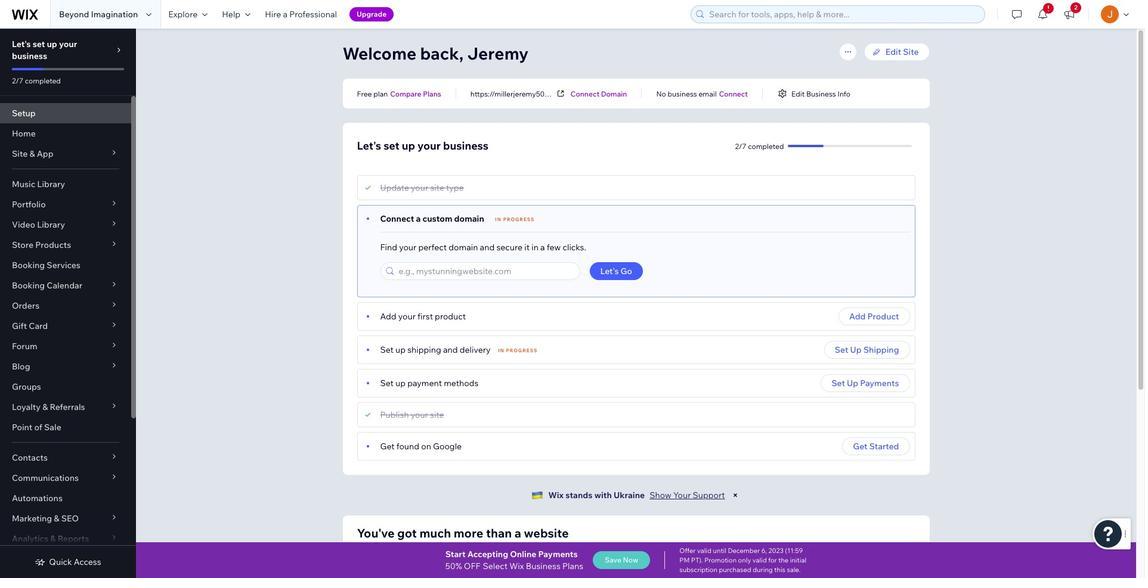 Task type: locate. For each thing, give the bounding box(es) containing it.
your for add
[[398, 311, 416, 322]]

booking
[[12, 260, 45, 271], [12, 280, 45, 291]]

point of sale link
[[0, 418, 131, 438]]

2 add from the left
[[849, 311, 866, 322]]

and left delivery
[[443, 345, 458, 356]]

up left shipping
[[850, 345, 862, 356]]

0 vertical spatial up
[[850, 345, 862, 356]]

app inside button
[[572, 564, 589, 574]]

email
[[699, 89, 717, 98]]

0 horizontal spatial app
[[37, 149, 53, 159]]

1 booking from the top
[[12, 260, 45, 271]]

1 horizontal spatial wix
[[548, 490, 564, 501]]

get started
[[853, 441, 899, 452]]

1 horizontal spatial site
[[903, 47, 919, 57]]

1 vertical spatial 2/7
[[735, 142, 747, 151]]

& inside loyalty & referrals dropdown button
[[42, 402, 48, 413]]

your inside let's set up your business
[[59, 39, 77, 50]]

get left 'started'
[[853, 441, 868, 452]]

set up payment methods
[[380, 378, 479, 389]]

& left reports
[[50, 534, 56, 545]]

0 vertical spatial 2/7 completed
[[12, 76, 61, 85]]

groups
[[12, 382, 41, 392]]

1 vertical spatial site
[[12, 149, 28, 159]]

your right 'publish'
[[411, 410, 428, 421]]

2/7 down connect link
[[735, 142, 747, 151]]

up down set up shipping button
[[847, 378, 858, 389]]

plans
[[423, 89, 441, 98], [562, 561, 583, 572]]

0 vertical spatial 2/7
[[12, 76, 23, 85]]

1 add from the left
[[380, 311, 396, 322]]

1 horizontal spatial app
[[572, 564, 589, 574]]

compare
[[390, 89, 421, 98]]

app down home link
[[37, 149, 53, 159]]

get inside button
[[853, 441, 868, 452]]

business down 'online'
[[526, 561, 561, 572]]

0 vertical spatial library
[[37, 179, 65, 190]]

add left product
[[849, 311, 866, 322]]

payments down website
[[538, 549, 578, 560]]

1 vertical spatial in progress
[[498, 348, 538, 354]]

1 horizontal spatial edit
[[886, 47, 901, 57]]

orders
[[12, 301, 39, 311]]

0 horizontal spatial let's set up your business
[[12, 39, 77, 61]]

quick access
[[49, 557, 101, 568]]

business up setup
[[12, 51, 47, 61]]

1 vertical spatial plans
[[562, 561, 583, 572]]

edit
[[886, 47, 901, 57], [791, 89, 805, 98]]

plans inside start accepting online payments 50% off select wix business plans
[[562, 561, 583, 572]]

1 horizontal spatial let's set up your business
[[357, 139, 489, 153]]

analytics & reports button
[[0, 529, 131, 549]]

1 library from the top
[[37, 179, 65, 190]]

get started button
[[842, 438, 910, 456]]

let's set up your business inside "sidebar" element
[[12, 39, 77, 61]]

payments
[[860, 378, 899, 389], [538, 549, 578, 560]]

set
[[380, 345, 394, 356], [835, 345, 848, 356], [380, 378, 394, 389], [832, 378, 845, 389]]

0 horizontal spatial 2/7
[[12, 76, 23, 85]]

edit business info
[[791, 89, 851, 98]]

0 vertical spatial let's set up your business
[[12, 39, 77, 61]]

video library
[[12, 220, 65, 230]]

0 vertical spatial booking
[[12, 260, 45, 271]]

2/7 completed inside "sidebar" element
[[12, 76, 61, 85]]

valid up during
[[753, 557, 767, 565]]

library up portfolio popup button
[[37, 179, 65, 190]]

add inside button
[[849, 311, 866, 322]]

info
[[838, 89, 851, 98]]

get for get found on google
[[380, 441, 395, 452]]

2/7
[[12, 76, 23, 85], [735, 142, 747, 151]]

1 vertical spatial library
[[37, 220, 65, 230]]

your down beyond
[[59, 39, 77, 50]]

0 vertical spatial progress
[[503, 217, 535, 222]]

site & app
[[12, 149, 53, 159]]

1 vertical spatial booking
[[12, 280, 45, 291]]

progress
[[503, 217, 535, 222], [506, 348, 538, 354]]

0 horizontal spatial let's
[[12, 39, 31, 50]]

valid up pt).
[[697, 547, 712, 555]]

let's go
[[600, 266, 632, 277]]

set up payments
[[832, 378, 899, 389]]

domain
[[601, 89, 627, 98]]

0 horizontal spatial get
[[380, 441, 395, 452]]

0 horizontal spatial payments
[[538, 549, 578, 560]]

booking down store
[[12, 260, 45, 271]]

1 vertical spatial app
[[572, 564, 589, 574]]

your for find
[[399, 242, 417, 253]]

1 vertical spatial progress
[[506, 348, 538, 354]]

1 vertical spatial 2/7 completed
[[735, 142, 784, 151]]

1 vertical spatial payments
[[538, 549, 578, 560]]

in right delivery
[[498, 348, 505, 354]]

1 horizontal spatial and
[[480, 242, 495, 253]]

publish
[[380, 410, 409, 421]]

0 horizontal spatial plans
[[423, 89, 441, 98]]

2 horizontal spatial connect
[[719, 89, 748, 98]]

library up products
[[37, 220, 65, 230]]

business up the type
[[443, 139, 489, 153]]

in progress right delivery
[[498, 348, 538, 354]]

save
[[605, 556, 621, 565]]

portfolio button
[[0, 194, 131, 215]]

stands
[[566, 490, 593, 501]]

only
[[738, 557, 751, 565]]

custom
[[423, 214, 452, 224]]

groups link
[[0, 377, 131, 397]]

0 vertical spatial domain
[[454, 214, 484, 224]]

connect left domain
[[571, 89, 599, 98]]

0 vertical spatial business
[[806, 89, 836, 98]]

you've
[[357, 526, 395, 541]]

1 horizontal spatial add
[[849, 311, 866, 322]]

automations
[[12, 493, 63, 504]]

site for update your site type
[[430, 183, 444, 193]]

2 site from the top
[[430, 410, 444, 421]]

shipping
[[407, 345, 441, 356]]

and left secure
[[480, 242, 495, 253]]

& left seo
[[54, 514, 59, 524]]

2 booking from the top
[[12, 280, 45, 291]]

2/7 completed down connect link
[[735, 142, 784, 151]]

& inside analytics & reports 'dropdown button'
[[50, 534, 56, 545]]

0 vertical spatial edit
[[886, 47, 901, 57]]

0 horizontal spatial 2/7 completed
[[12, 76, 61, 85]]

plan
[[373, 89, 388, 98]]

1 horizontal spatial business
[[443, 139, 489, 153]]

1 vertical spatial wix
[[510, 561, 524, 572]]

business inside edit business info "button"
[[806, 89, 836, 98]]

booking inside "dropdown button"
[[12, 280, 45, 291]]

& inside facebook & instagram ads button
[[802, 564, 808, 574]]

1 vertical spatial set
[[384, 139, 399, 153]]

0 horizontal spatial valid
[[697, 547, 712, 555]]

clicks.
[[563, 242, 586, 253]]

your left first
[[398, 311, 416, 322]]

show
[[650, 490, 672, 501]]

0 vertical spatial completed
[[25, 76, 61, 85]]

on
[[421, 441, 431, 452]]

card
[[29, 321, 48, 332]]

payments inside button
[[860, 378, 899, 389]]

1 vertical spatial edit
[[791, 89, 805, 98]]

0 horizontal spatial site
[[12, 149, 28, 159]]

domain right custom
[[454, 214, 484, 224]]

0 vertical spatial in progress
[[495, 217, 535, 222]]

library for music library
[[37, 179, 65, 190]]

0 horizontal spatial connect
[[380, 214, 414, 224]]

accepting
[[467, 549, 508, 560]]

site left the type
[[430, 183, 444, 193]]

let's inside "button"
[[600, 266, 619, 277]]

perfect
[[418, 242, 447, 253]]

let's inside "sidebar" element
[[12, 39, 31, 50]]

0 vertical spatial let's
[[12, 39, 31, 50]]

your
[[59, 39, 77, 50], [418, 139, 441, 153], [411, 183, 428, 193], [399, 242, 417, 253], [398, 311, 416, 322], [411, 410, 428, 421]]

set up payments button
[[821, 375, 910, 392]]

secure
[[497, 242, 523, 253]]

purchased
[[719, 566, 751, 574]]

up
[[850, 345, 862, 356], [847, 378, 858, 389]]

online
[[510, 549, 537, 560]]

& right the sale.
[[802, 564, 808, 574]]

1 horizontal spatial payments
[[860, 378, 899, 389]]

your right find
[[399, 242, 417, 253]]

site
[[430, 183, 444, 193], [430, 410, 444, 421]]

your
[[673, 490, 691, 501]]

& inside marketing & seo popup button
[[54, 514, 59, 524]]

connect up find
[[380, 214, 414, 224]]

plans right compare
[[423, 89, 441, 98]]

business right no
[[668, 89, 697, 98]]

plans left market
[[562, 561, 583, 572]]

2/7 inside "sidebar" element
[[12, 76, 23, 85]]

0 horizontal spatial business
[[12, 51, 47, 61]]

Search for tools, apps, help & more... field
[[706, 6, 981, 23]]

your right update
[[411, 183, 428, 193]]

2/7 completed
[[12, 76, 61, 85], [735, 142, 784, 151]]

& right loyalty
[[42, 402, 48, 413]]

get left found
[[380, 441, 395, 452]]

& inside site & app dropdown button
[[29, 149, 35, 159]]

domain for custom
[[454, 214, 484, 224]]

your for publish
[[411, 410, 428, 421]]

in progress up secure
[[495, 217, 535, 222]]

2 get from the left
[[853, 441, 868, 452]]

add left first
[[380, 311, 396, 322]]

0 vertical spatial set
[[33, 39, 45, 50]]

a right in
[[540, 242, 545, 253]]

1 vertical spatial valid
[[753, 557, 767, 565]]

upgrade button
[[350, 7, 394, 21]]

2 vertical spatial business
[[443, 139, 489, 153]]

set
[[33, 39, 45, 50], [384, 139, 399, 153]]

2 vertical spatial let's
[[600, 266, 619, 277]]

1 horizontal spatial 2/7 completed
[[735, 142, 784, 151]]

domain right "perfect"
[[449, 242, 478, 253]]

wix left stands at the bottom of page
[[548, 490, 564, 501]]

library inside popup button
[[37, 220, 65, 230]]

1 horizontal spatial plans
[[562, 561, 583, 572]]

app inside dropdown button
[[37, 149, 53, 159]]

connect right 'email'
[[719, 89, 748, 98]]

set for set up shipping and delivery
[[380, 345, 394, 356]]

1 horizontal spatial 2/7
[[735, 142, 747, 151]]

edit inside "button"
[[791, 89, 805, 98]]

in
[[532, 242, 539, 253]]

0 vertical spatial wix
[[548, 490, 564, 501]]

compare plans link
[[390, 88, 441, 99]]

a right "hire"
[[283, 9, 288, 20]]

your up update your site type
[[418, 139, 441, 153]]

0 vertical spatial app
[[37, 149, 53, 159]]

1 vertical spatial domain
[[449, 242, 478, 253]]

1 vertical spatial let's set up your business
[[357, 139, 489, 153]]

publish your site
[[380, 410, 444, 421]]

music
[[12, 179, 35, 190]]

0 vertical spatial business
[[12, 51, 47, 61]]

0 vertical spatial valid
[[697, 547, 712, 555]]

0 horizontal spatial business
[[526, 561, 561, 572]]

progress right delivery
[[506, 348, 538, 354]]

portfolio
[[12, 199, 46, 210]]

1 vertical spatial in
[[498, 348, 505, 354]]

connect domain
[[571, 89, 627, 98]]

0 horizontal spatial completed
[[25, 76, 61, 85]]

2 library from the top
[[37, 220, 65, 230]]

in progress for set up shipping and delivery
[[498, 348, 538, 354]]

website
[[524, 526, 569, 541]]

sidebar element
[[0, 29, 136, 579]]

0 horizontal spatial edit
[[791, 89, 805, 98]]

booking up orders
[[12, 280, 45, 291]]

imagination
[[91, 9, 138, 20]]

(11:59
[[785, 547, 803, 555]]

2 horizontal spatial let's
[[600, 266, 619, 277]]

business left the info at the top right of the page
[[806, 89, 836, 98]]

1 vertical spatial completed
[[748, 142, 784, 151]]

in for set up shipping and delivery
[[498, 348, 505, 354]]

0 vertical spatial site
[[430, 183, 444, 193]]

free plan compare plans
[[357, 89, 441, 98]]

wix down 'online'
[[510, 561, 524, 572]]

payments down shipping
[[860, 378, 899, 389]]

1 vertical spatial business
[[526, 561, 561, 572]]

progress for set up shipping and delivery
[[506, 348, 538, 354]]

support
[[693, 490, 725, 501]]

1 vertical spatial site
[[430, 410, 444, 421]]

2/7 completed up setup
[[12, 76, 61, 85]]

this
[[774, 566, 786, 574]]

0 vertical spatial site
[[903, 47, 919, 57]]

progress for connect a custom domain
[[503, 217, 535, 222]]

no business email connect
[[656, 89, 748, 98]]

app left market
[[572, 564, 589, 574]]

0 vertical spatial in
[[495, 217, 502, 222]]

2/7 up setup
[[12, 76, 23, 85]]

hire a professional link
[[258, 0, 344, 29]]

0 vertical spatial payments
[[860, 378, 899, 389]]

0 horizontal spatial wix
[[510, 561, 524, 572]]

1 horizontal spatial connect
[[571, 89, 599, 98]]

1 vertical spatial let's
[[357, 139, 381, 153]]

let's go button
[[590, 262, 643, 280]]

1 horizontal spatial get
[[853, 441, 868, 452]]

1 site from the top
[[430, 183, 444, 193]]

0 horizontal spatial set
[[33, 39, 45, 50]]

find
[[380, 242, 397, 253]]

up for payments
[[847, 378, 858, 389]]

add your first product
[[380, 311, 466, 322]]

progress up it
[[503, 217, 535, 222]]

1 horizontal spatial let's
[[357, 139, 381, 153]]

get found on google
[[380, 441, 462, 452]]

let's set up your business down beyond
[[12, 39, 77, 61]]

now
[[623, 556, 638, 565]]

referrals
[[50, 402, 85, 413]]

2 horizontal spatial business
[[668, 89, 697, 98]]

product
[[868, 311, 899, 322]]

marketing
[[12, 514, 52, 524]]

beyond imagination
[[59, 9, 138, 20]]

connect a custom domain
[[380, 214, 484, 224]]

& down home
[[29, 149, 35, 159]]

in up secure
[[495, 217, 502, 222]]

0 horizontal spatial add
[[380, 311, 396, 322]]

1 vertical spatial and
[[443, 345, 458, 356]]

1 vertical spatial up
[[847, 378, 858, 389]]

1 get from the left
[[380, 441, 395, 452]]

1 horizontal spatial business
[[806, 89, 836, 98]]

site down 'set up payment methods'
[[430, 410, 444, 421]]

a
[[283, 9, 288, 20], [416, 214, 421, 224], [540, 242, 545, 253], [515, 526, 521, 541]]

contacts
[[12, 453, 48, 463]]

let's set up your business up update your site type
[[357, 139, 489, 153]]

and
[[480, 242, 495, 253], [443, 345, 458, 356]]

go
[[621, 266, 632, 277]]

edit for edit site
[[886, 47, 901, 57]]



Task type: vqa. For each thing, say whether or not it's contained in the screenshot.
Accepting at the bottom of the page
yes



Task type: describe. For each thing, give the bounding box(es) containing it.
domain for perfect
[[449, 242, 478, 253]]

analytics & reports
[[12, 534, 89, 545]]

set for set up payment methods
[[380, 378, 394, 389]]

blog
[[12, 361, 30, 372]]

2
[[1074, 4, 1078, 11]]

orders button
[[0, 296, 131, 316]]

select
[[483, 561, 508, 572]]

pt).
[[691, 557, 703, 565]]

methods
[[444, 378, 479, 389]]

booking for booking services
[[12, 260, 45, 271]]

promotion
[[705, 557, 737, 565]]

first
[[418, 311, 433, 322]]

save now
[[605, 556, 638, 565]]

set up shipping
[[835, 345, 899, 356]]

payments inside start accepting online payments 50% off select wix business plans
[[538, 549, 578, 560]]

1 horizontal spatial completed
[[748, 142, 784, 151]]

2023
[[769, 547, 784, 555]]

add for add product
[[849, 311, 866, 322]]

site & app button
[[0, 144, 131, 164]]

product
[[435, 311, 466, 322]]

loyalty & referrals
[[12, 402, 85, 413]]

booking calendar button
[[0, 276, 131, 296]]

services
[[47, 260, 80, 271]]

point
[[12, 422, 32, 433]]

completed inside "sidebar" element
[[25, 76, 61, 85]]

for
[[768, 557, 777, 565]]

update
[[380, 183, 409, 193]]

video
[[12, 220, 35, 230]]

type
[[446, 183, 464, 193]]

got
[[397, 526, 417, 541]]

free
[[357, 89, 372, 98]]

found
[[396, 441, 419, 452]]

ads
[[852, 564, 868, 574]]

booking for booking calendar
[[12, 280, 45, 291]]

set for set up shipping
[[835, 345, 848, 356]]

e.g., mystunningwebsite.com field
[[395, 263, 576, 280]]

analytics
[[12, 534, 48, 545]]

sale
[[44, 422, 61, 433]]

quick
[[49, 557, 72, 568]]

subscription
[[680, 566, 718, 574]]

connect for connect a custom domain
[[380, 214, 414, 224]]

save now button
[[593, 552, 650, 570]]

up for shipping
[[850, 345, 862, 356]]

marketing & seo button
[[0, 509, 131, 529]]

initial
[[790, 557, 807, 565]]

hire a professional
[[265, 9, 337, 20]]

wix stands with ukraine show your support
[[548, 490, 725, 501]]

& for marketing
[[54, 514, 59, 524]]

& for analytics
[[50, 534, 56, 545]]

2 button
[[1056, 0, 1083, 29]]

payment
[[407, 378, 442, 389]]

gift card button
[[0, 316, 131, 336]]

calendar
[[47, 280, 82, 291]]

store products button
[[0, 235, 131, 255]]

ukraine
[[614, 490, 645, 501]]

business inside let's set up your business
[[12, 51, 47, 61]]

store products
[[12, 240, 71, 251]]

reports
[[58, 534, 89, 545]]

1 vertical spatial business
[[668, 89, 697, 98]]

delivery
[[460, 345, 491, 356]]

a right 'than'
[[515, 526, 521, 541]]

booking services
[[12, 260, 80, 271]]

of
[[34, 422, 42, 433]]

shipping
[[864, 345, 899, 356]]

gift
[[12, 321, 27, 332]]

your for update
[[411, 183, 428, 193]]

setup link
[[0, 103, 131, 123]]

communications
[[12, 473, 79, 484]]

0 vertical spatial plans
[[423, 89, 441, 98]]

1 horizontal spatial set
[[384, 139, 399, 153]]

booking calendar
[[12, 280, 82, 291]]

set up shipping and delivery
[[380, 345, 491, 356]]

up inside let's set up your business
[[47, 39, 57, 50]]

0 horizontal spatial and
[[443, 345, 458, 356]]

start
[[445, 549, 466, 560]]

in for connect a custom domain
[[495, 217, 502, 222]]

marketing & seo
[[12, 514, 79, 524]]

edit for edit business info
[[791, 89, 805, 98]]

& for site
[[29, 149, 35, 159]]

add for add your first product
[[380, 311, 396, 322]]

& for loyalty
[[42, 402, 48, 413]]

booking services link
[[0, 255, 131, 276]]

video library button
[[0, 215, 131, 235]]

in progress for connect a custom domain
[[495, 217, 535, 222]]

1 horizontal spatial valid
[[753, 557, 767, 565]]

set inside "sidebar" element
[[33, 39, 45, 50]]

seo
[[61, 514, 79, 524]]

site inside dropdown button
[[12, 149, 28, 159]]

app market
[[572, 564, 619, 574]]

you've got much more than a website
[[357, 526, 569, 541]]

communications button
[[0, 468, 131, 489]]

add product
[[849, 311, 899, 322]]

wix inside start accepting online payments 50% off select wix business plans
[[510, 561, 524, 572]]

contacts button
[[0, 448, 131, 468]]

music library
[[12, 179, 65, 190]]

library for video library
[[37, 220, 65, 230]]

& for facebook
[[802, 564, 808, 574]]

0 vertical spatial and
[[480, 242, 495, 253]]

set for set up payments
[[832, 378, 845, 389]]

show your support button
[[650, 490, 725, 501]]

facebook & instagram ads
[[761, 564, 868, 574]]

site for publish your site
[[430, 410, 444, 421]]

business inside start accepting online payments 50% off select wix business plans
[[526, 561, 561, 572]]

explore
[[168, 9, 198, 20]]

welcome back, jeremy
[[343, 43, 529, 64]]

update your site type
[[380, 183, 464, 193]]

a left custom
[[416, 214, 421, 224]]

connect for connect domain
[[571, 89, 599, 98]]

get for get started
[[853, 441, 868, 452]]

50%
[[445, 561, 462, 572]]

point of sale
[[12, 422, 61, 433]]



